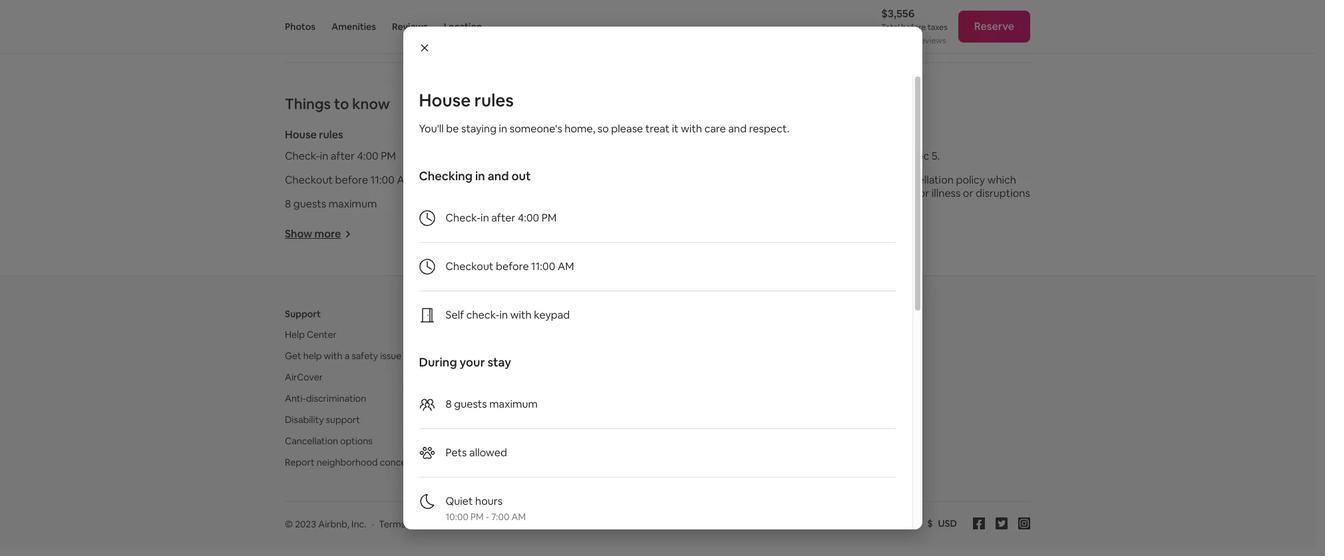 Task type: locate. For each thing, give the bounding box(es) containing it.
16
[[909, 35, 917, 46]]

0 vertical spatial house rules
[[419, 89, 514, 112]]

for left illness
[[915, 186, 930, 200]]

1 vertical spatial 11:00
[[531, 260, 556, 274]]

to left providing
[[342, 15, 353, 29]]

·
[[372, 519, 374, 531]]

0 horizontal spatial show more button
[[285, 227, 352, 241]]

2 vertical spatial am
[[512, 511, 526, 523]]

issue
[[380, 350, 402, 362]]

0 horizontal spatial 8 guests maximum
[[285, 197, 377, 211]]

check-
[[467, 308, 500, 322]]

things to know
[[285, 95, 390, 113]]

1 vertical spatial to
[[334, 95, 349, 113]]

1 horizontal spatial am
[[512, 511, 526, 523]]

location
[[444, 21, 482, 33]]

1 horizontal spatial privacy
[[531, 519, 562, 531]]

cancellation for cancellation policy
[[789, 128, 852, 142]]

1 horizontal spatial 4:00
[[518, 211, 540, 225]]

after down things to know
[[331, 149, 355, 163]]

7:00
[[491, 511, 510, 523]]

-
[[486, 511, 489, 523]]

privacy right your
[[531, 519, 562, 531]]

0 vertical spatial house
[[419, 89, 471, 112]]

disability support link
[[285, 414, 360, 426]]

1 horizontal spatial show
[[789, 230, 817, 244]]

am up hosting
[[558, 260, 574, 274]]

2 vertical spatial pm
[[471, 511, 484, 523]]

check-
[[285, 149, 320, 163], [446, 211, 481, 225]]

1 horizontal spatial for
[[915, 186, 930, 200]]

0 horizontal spatial 4:00
[[357, 149, 379, 163]]

0 vertical spatial cancellation
[[789, 128, 852, 142]]

1 vertical spatial am
[[558, 260, 574, 274]]

0 horizontal spatial cancellation
[[285, 436, 338, 447]]

your
[[510, 519, 529, 531]]

am
[[397, 173, 414, 187], [558, 260, 574, 274], [512, 511, 526, 523]]

with
[[681, 122, 703, 136], [511, 308, 532, 322], [324, 350, 343, 362]]

11:00 left checking
[[371, 173, 395, 187]]

1 vertical spatial 4:00
[[518, 211, 540, 225]]

house down things
[[285, 128, 317, 142]]

are up amenities
[[343, 0, 358, 13]]

11:00 up hosting
[[531, 260, 556, 274]]

check-in after 4:00 pm down things to know
[[285, 149, 396, 163]]

1 vertical spatial cancellation
[[895, 173, 954, 187]]

help
[[285, 329, 305, 341]]

1 vertical spatial pm
[[542, 211, 557, 225]]

5.
[[932, 149, 940, 163]]

1 vertical spatial checkout
[[446, 260, 494, 274]]

1 horizontal spatial maximum
[[490, 398, 538, 412]]

cancellation down 'cancellation policy'
[[813, 149, 872, 163]]

house rules dialog
[[403, 27, 923, 557]]

house for check-
[[285, 128, 317, 142]]

guests.
[[477, 15, 512, 29]]

your privacy choices
[[510, 519, 598, 531]]

discrimination
[[306, 393, 366, 405]]

covid-
[[841, 200, 878, 214]]

forum
[[588, 393, 614, 405]]

4:00 inside house rules dialog
[[518, 211, 540, 225]]

cancellation options
[[285, 436, 373, 447]]

0 horizontal spatial maximum
[[329, 197, 377, 211]]

house up be
[[419, 89, 471, 112]]

am left checking
[[397, 173, 414, 187]]

the
[[826, 173, 843, 187]]

0 vertical spatial rules
[[475, 89, 514, 112]]

0 vertical spatial check-
[[285, 149, 320, 163]]

check- down things
[[285, 149, 320, 163]]

rules inside dialog
[[475, 89, 514, 112]]

or
[[963, 186, 974, 200]]

care
[[705, 122, 726, 136]]

2 horizontal spatial pm
[[542, 211, 557, 225]]

1 horizontal spatial 11:00
[[531, 260, 556, 274]]

policy left which
[[956, 173, 986, 187]]

navigate to twitter image
[[996, 518, 1008, 530]]

english
[[866, 518, 897, 530]]

8
[[285, 197, 291, 211], [446, 398, 452, 412]]

0 vertical spatial am
[[397, 173, 414, 187]]

1 horizontal spatial show more
[[789, 230, 845, 244]]

for down rated
[[460, 15, 475, 29]]

illness
[[932, 186, 961, 200]]

0 vertical spatial for
[[460, 15, 475, 29]]

1 horizontal spatial pm
[[471, 511, 484, 523]]

are right who
[[539, 0, 555, 13]]

maximum inside house rules dialog
[[490, 398, 538, 412]]

a
[[345, 350, 350, 362]]

rules for after
[[319, 128, 343, 142]]

1 horizontal spatial house
[[419, 89, 471, 112]]

1 horizontal spatial policy
[[956, 173, 986, 187]]

house rules up staying
[[419, 89, 514, 112]]

you
[[861, 186, 879, 200]]

checking in and out
[[419, 168, 531, 184]]

great
[[404, 15, 430, 29]]

rules up staying
[[475, 89, 514, 112]]

with right it
[[681, 122, 703, 136]]

and left out
[[488, 168, 509, 184]]

1 vertical spatial 8
[[446, 398, 452, 412]]

aircover link
[[285, 372, 323, 384]]

0 horizontal spatial privacy
[[466, 519, 497, 531]]

help center link
[[285, 329, 337, 341]]

1 vertical spatial guests
[[454, 398, 487, 412]]

maximum
[[329, 197, 377, 211], [490, 398, 538, 412]]

1 vertical spatial after
[[492, 211, 516, 225]]

0 horizontal spatial policy
[[854, 128, 884, 142]]

rules down things to know
[[319, 128, 343, 142]]

and right care
[[729, 122, 747, 136]]

1 vertical spatial check-in after 4:00 pm
[[446, 211, 557, 225]]

0 horizontal spatial checkout
[[285, 173, 333, 187]]

things
[[285, 95, 331, 113]]

self check-in with keypad
[[446, 308, 570, 322]]

2 horizontal spatial am
[[558, 260, 574, 274]]

2 are from the left
[[539, 0, 555, 13]]

11:00
[[371, 173, 395, 187], [531, 260, 556, 274]]

1 horizontal spatial checkout before 11:00 am
[[446, 260, 574, 274]]

english (us) button
[[850, 518, 917, 530]]

providing
[[355, 15, 402, 29]]

0 horizontal spatial after
[[331, 149, 355, 163]]

0 horizontal spatial for
[[460, 15, 475, 29]]

with left keypad
[[511, 308, 532, 322]]

1 horizontal spatial 8
[[446, 398, 452, 412]]

with left "a"
[[324, 350, 343, 362]]

guests inside house rules dialog
[[454, 398, 487, 412]]

total
[[882, 22, 900, 33]]

1 vertical spatial 8 guests maximum
[[446, 398, 538, 412]]

help
[[303, 350, 322, 362]]

1 horizontal spatial checkout
[[446, 260, 494, 274]]

4:00 down know
[[357, 149, 379, 163]]

concern
[[380, 457, 415, 469]]

1 horizontal spatial more
[[819, 230, 845, 244]]

1 vertical spatial check-
[[446, 211, 481, 225]]

1 horizontal spatial check-
[[446, 211, 481, 225]]

highly
[[427, 0, 456, 13]]

policy
[[854, 128, 884, 142], [956, 173, 986, 187]]

cancellation down disability
[[285, 436, 338, 447]]

before inside house rules dialog
[[496, 260, 529, 274]]

0 horizontal spatial checkout before 11:00 am
[[285, 173, 414, 187]]

1 privacy from the left
[[466, 519, 497, 531]]

to left know
[[334, 95, 349, 113]]

4:00
[[357, 149, 379, 163], [518, 211, 540, 225]]

hosts
[[487, 0, 514, 13]]

community forum
[[535, 393, 614, 405]]

1 vertical spatial house rules
[[285, 128, 343, 142]]

0 vertical spatial 11:00
[[371, 173, 395, 187]]

property
[[581, 128, 626, 142]]

free
[[789, 149, 811, 163]]

photos
[[285, 21, 316, 33]]

checking
[[419, 168, 473, 184]]

0 vertical spatial pm
[[381, 149, 396, 163]]

0 vertical spatial checkout before 11:00 am
[[285, 173, 414, 187]]

1 horizontal spatial cancellation
[[895, 173, 954, 187]]

0 horizontal spatial are
[[343, 0, 358, 13]]

0 horizontal spatial am
[[397, 173, 414, 187]]

0 vertical spatial 8 guests maximum
[[285, 197, 377, 211]]

you'll be staying in someone's home, so please treat it with care and respect.
[[419, 122, 790, 136]]

0 horizontal spatial show more
[[285, 227, 341, 241]]

help center
[[285, 329, 337, 341]]

0 vertical spatial and
[[729, 122, 747, 136]]

someone's
[[510, 122, 563, 136]]

rules for staying
[[475, 89, 514, 112]]

check-in after 4:00 pm inside house rules dialog
[[446, 211, 557, 225]]

checkout before 11:00 am
[[285, 173, 414, 187], [446, 260, 574, 274]]

0 vertical spatial to
[[342, 15, 353, 29]]

1 vertical spatial maximum
[[490, 398, 538, 412]]

usd
[[939, 518, 958, 530]]

0 horizontal spatial check-in after 4:00 pm
[[285, 149, 396, 163]]

caused
[[789, 200, 825, 214]]

check-in after 4:00 pm down out
[[446, 211, 557, 225]]

1 horizontal spatial 8 guests maximum
[[446, 398, 538, 412]]

show more button
[[285, 227, 352, 241], [789, 230, 856, 244]]

after down out
[[492, 211, 516, 225]]

0 horizontal spatial house rules
[[285, 128, 343, 142]]

policy up 'free cancellation before dec 5.'
[[854, 128, 884, 142]]

cancellation
[[789, 128, 852, 142], [285, 436, 338, 447]]

house inside house rules dialog
[[419, 89, 471, 112]]

1 vertical spatial checkout before 11:00 am
[[446, 260, 574, 274]]

in right checking
[[475, 168, 485, 184]]

0 horizontal spatial house
[[285, 128, 317, 142]]

if
[[852, 186, 859, 200]]

for
[[460, 15, 475, 29], [915, 186, 930, 200]]

cancellation up 'free' on the right of page
[[789, 128, 852, 142]]

in up stay at left bottom
[[500, 308, 508, 322]]

in down things to know
[[320, 149, 328, 163]]

1 horizontal spatial house rules
[[419, 89, 514, 112]]

house rules down things
[[285, 128, 343, 142]]

$3,556 total before taxes 16 reviews
[[882, 7, 948, 46]]

house rules
[[419, 89, 514, 112], [285, 128, 343, 142]]

cancellation down dec
[[895, 173, 954, 187]]

out
[[512, 168, 531, 184]]

1 horizontal spatial after
[[492, 211, 516, 225]]

hours
[[475, 495, 503, 509]]

0 horizontal spatial rules
[[319, 128, 343, 142]]

1 vertical spatial for
[[915, 186, 930, 200]]

0 horizontal spatial 8
[[285, 197, 291, 211]]

house for you'll
[[419, 89, 471, 112]]

1 vertical spatial rules
[[319, 128, 343, 142]]

get
[[285, 350, 301, 362]]

0 vertical spatial with
[[681, 122, 703, 136]]

1 horizontal spatial rules
[[475, 89, 514, 112]]

cancellation inside review the host's full cancellation policy which applies even if you cancel for illness or disruptions caused by covid-19.
[[895, 173, 954, 187]]

1 horizontal spatial guests
[[454, 398, 487, 412]]

1 horizontal spatial cancellation
[[789, 128, 852, 142]]

and
[[729, 122, 747, 136], [488, 168, 509, 184]]

house rules inside house rules dialog
[[419, 89, 514, 112]]

1 horizontal spatial are
[[539, 0, 555, 13]]

privacy down hours
[[466, 519, 497, 531]]

checkout before 11:00 am inside house rules dialog
[[446, 260, 574, 274]]

disability
[[285, 414, 324, 426]]

2 horizontal spatial with
[[681, 122, 703, 136]]

neighborhood
[[317, 457, 378, 469]]

check-in after 4:00 pm
[[285, 149, 396, 163], [446, 211, 557, 225]]

4:00 down out
[[518, 211, 540, 225]]

check- down checking in and out
[[446, 211, 481, 225]]

safety
[[352, 350, 378, 362]]

am inside quiet hours 10:00 pm - 7:00 am
[[512, 511, 526, 523]]

0 vertical spatial checkout
[[285, 173, 333, 187]]

photos button
[[285, 0, 316, 53]]

1 horizontal spatial check-in after 4:00 pm
[[446, 211, 557, 225]]

0 vertical spatial 8
[[285, 197, 291, 211]]

1 vertical spatial cancellation
[[285, 436, 338, 447]]

0 vertical spatial check-in after 4:00 pm
[[285, 149, 396, 163]]

1 vertical spatial house
[[285, 128, 317, 142]]

house rules for in
[[285, 128, 343, 142]]

am right the 7:00
[[512, 511, 526, 523]]



Task type: describe. For each thing, give the bounding box(es) containing it.
after inside house rules dialog
[[492, 211, 516, 225]]

$
[[928, 518, 933, 530]]

1 are from the left
[[343, 0, 358, 13]]

please
[[612, 122, 643, 136]]

8 inside house rules dialog
[[446, 398, 452, 412]]

respect.
[[749, 122, 790, 136]]

free cancellation before dec 5.
[[789, 149, 940, 163]]

superhosts are experienced, highly rated hosts who are committed to providing great stays for guests.
[[285, 0, 555, 29]]

for inside superhosts are experienced, highly rated hosts who are committed to providing great stays for guests.
[[460, 15, 475, 29]]

support
[[285, 308, 321, 320]]

policy inside review the host's full cancellation policy which applies even if you cancel for illness or disruptions caused by covid-19.
[[956, 173, 986, 187]]

support
[[326, 414, 360, 426]]

during
[[419, 355, 457, 370]]

so
[[598, 122, 609, 136]]

navigate to instagram image
[[1019, 518, 1031, 530]]

11:00 inside house rules dialog
[[531, 260, 556, 274]]

cancellation policy
[[789, 128, 884, 142]]

2023
[[295, 519, 316, 531]]

hosting
[[535, 308, 570, 320]]

0 horizontal spatial 11:00
[[371, 173, 395, 187]]

pm inside quiet hours 10:00 pm - 7:00 am
[[471, 511, 484, 523]]

english (us)
[[866, 518, 917, 530]]

even
[[826, 186, 850, 200]]

1 horizontal spatial show more button
[[789, 230, 856, 244]]

1 horizontal spatial with
[[511, 308, 532, 322]]

in right staying
[[499, 122, 508, 136]]

1 vertical spatial and
[[488, 168, 509, 184]]

before inside '$3,556 total before taxes 16 reviews'
[[902, 22, 926, 33]]

amenities button
[[332, 0, 376, 53]]

your
[[460, 355, 485, 370]]

cancellation for cancellation options
[[285, 436, 338, 447]]

anti-discrimination link
[[285, 393, 366, 405]]

terms
[[379, 519, 406, 531]]

your privacy choices link
[[510, 519, 621, 532]]

rated
[[458, 0, 485, 13]]

report neighborhood concern
[[285, 457, 415, 469]]

stay
[[488, 355, 511, 370]]

0 horizontal spatial check-
[[285, 149, 320, 163]]

superhosts
[[285, 0, 340, 13]]

1 horizontal spatial and
[[729, 122, 747, 136]]

to inside superhosts are experienced, highly rated hosts who are committed to providing great stays for guests.
[[342, 15, 353, 29]]

be
[[446, 122, 459, 136]]

quiet hours 10:00 pm - 7:00 am
[[446, 495, 526, 523]]

checkout inside house rules dialog
[[446, 260, 494, 274]]

0 horizontal spatial pm
[[381, 149, 396, 163]]

during your stay
[[419, 355, 511, 370]]

anti-
[[285, 393, 306, 405]]

0 vertical spatial after
[[331, 149, 355, 163]]

&
[[572, 128, 579, 142]]

quiet
[[446, 495, 473, 509]]

sitemap link
[[418, 519, 454, 531]]

home,
[[565, 122, 596, 136]]

committed
[[285, 15, 340, 29]]

reviews button
[[392, 0, 428, 53]]

0 horizontal spatial more
[[315, 227, 341, 241]]

$3,556
[[882, 7, 915, 21]]

© 2023 airbnb, inc.
[[285, 519, 366, 531]]

check- inside house rules dialog
[[446, 211, 481, 225]]

safety
[[537, 128, 569, 142]]

allowed
[[469, 446, 507, 460]]

disruptions
[[976, 186, 1031, 200]]

full
[[878, 173, 893, 187]]

reserve
[[975, 19, 1015, 33]]

reviews
[[918, 35, 946, 46]]

reserve button
[[959, 11, 1031, 43]]

applies
[[789, 186, 824, 200]]

staying
[[461, 122, 497, 136]]

choices
[[564, 519, 598, 531]]

2 privacy from the left
[[531, 519, 562, 531]]

$ usd
[[928, 518, 958, 530]]

(us)
[[899, 518, 917, 530]]

0 horizontal spatial with
[[324, 350, 343, 362]]

pets
[[446, 446, 467, 460]]

10:00
[[446, 511, 469, 523]]

inc.
[[352, 519, 366, 531]]

get help with a safety issue
[[285, 350, 402, 362]]

experienced,
[[361, 0, 425, 13]]

taxes
[[928, 22, 948, 33]]

0 horizontal spatial show
[[285, 227, 312, 241]]

8 guests maximum inside house rules dialog
[[446, 398, 538, 412]]

which
[[988, 173, 1017, 187]]

house rules for be
[[419, 89, 514, 112]]

it
[[672, 122, 679, 136]]

amenities
[[332, 21, 376, 33]]

privacy link
[[466, 519, 497, 531]]

©
[[285, 519, 293, 531]]

airbnb,
[[318, 519, 350, 531]]

0 vertical spatial maximum
[[329, 197, 377, 211]]

0 horizontal spatial guests
[[294, 197, 326, 211]]

center
[[307, 329, 337, 341]]

dec
[[910, 149, 930, 163]]

cancellation options link
[[285, 436, 373, 447]]

for inside review the host's full cancellation policy which applies even if you cancel for illness or disruptions caused by covid-19.
[[915, 186, 930, 200]]

reviews
[[392, 21, 428, 33]]

location button
[[444, 0, 482, 53]]

keypad
[[534, 308, 570, 322]]

0 horizontal spatial cancellation
[[813, 149, 872, 163]]

community forum link
[[535, 393, 614, 405]]

safety & property
[[537, 128, 626, 142]]

by
[[827, 200, 839, 214]]

host's
[[845, 173, 876, 187]]

get help with a safety issue link
[[285, 350, 402, 362]]

in down checking in and out
[[481, 211, 489, 225]]

report neighborhood concern link
[[285, 457, 415, 469]]

review
[[789, 173, 824, 187]]

navigate to facebook image
[[974, 518, 986, 530]]

review the host's full cancellation policy which applies even if you cancel for illness or disruptions caused by covid-19.
[[789, 173, 1031, 214]]

0 vertical spatial 4:00
[[357, 149, 379, 163]]



Task type: vqa. For each thing, say whether or not it's contained in the screenshot.
maximum
yes



